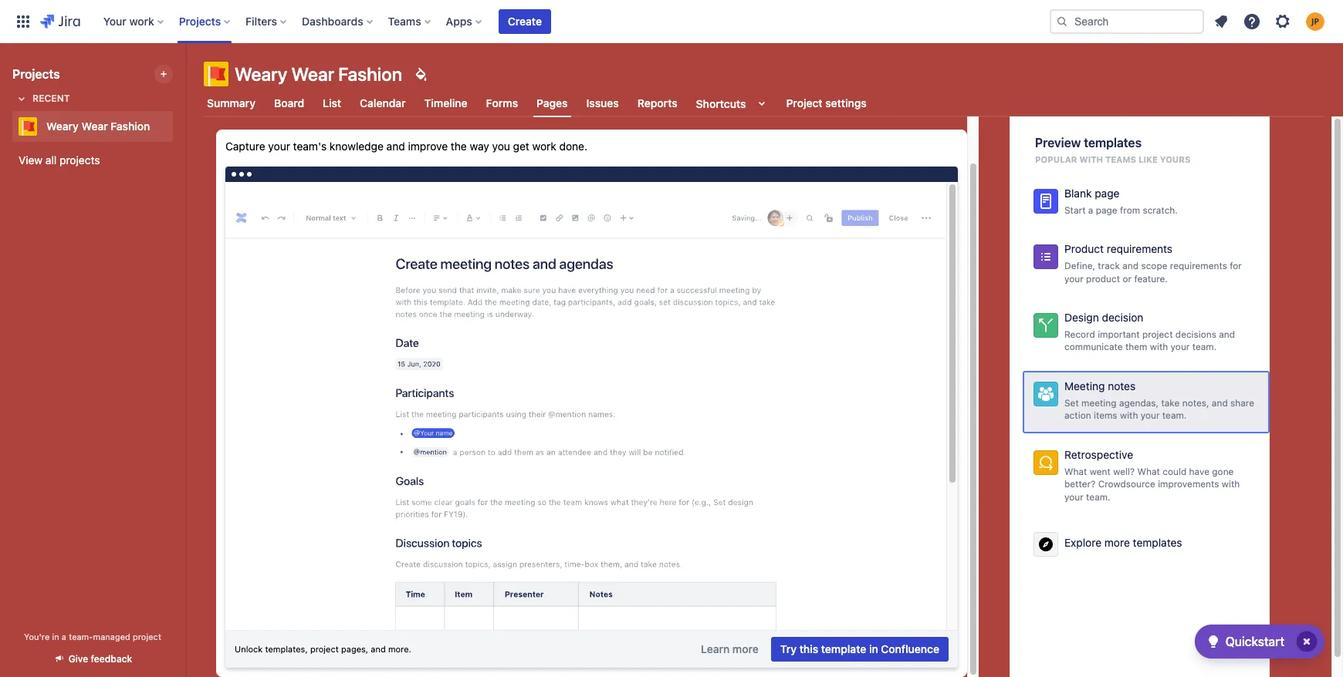 Task type: vqa. For each thing, say whether or not it's contained in the screenshot.
Project settings
yes



Task type: locate. For each thing, give the bounding box(es) containing it.
jira image
[[40, 12, 80, 30], [40, 12, 80, 30]]

templates up teams
[[1084, 136, 1142, 150]]

design decision record important project decisions and communicate them with your team.
[[1065, 311, 1236, 353]]

1 horizontal spatial a
[[1089, 204, 1094, 216]]

teams
[[388, 14, 421, 27]]

work inside popup button
[[129, 14, 154, 27]]

templates inside explore more templates button
[[1133, 536, 1183, 550]]

project settings
[[786, 97, 867, 110]]

0 vertical spatial wear
[[291, 63, 334, 85]]

view all projects
[[19, 154, 100, 167]]

product
[[1065, 243, 1104, 256]]

0 vertical spatial weary
[[235, 63, 287, 85]]

fashion
[[338, 63, 402, 85], [111, 120, 150, 133]]

work right your
[[129, 14, 154, 27]]

went
[[1090, 466, 1111, 478]]

requirements up scope
[[1107, 243, 1173, 256]]

0 vertical spatial a
[[1089, 204, 1094, 216]]

meeting
[[1082, 397, 1117, 409]]

your inside meeting notes set meeting agendas, take notes, and share action items with your team.
[[1141, 410, 1160, 422]]

1 vertical spatial fashion
[[111, 120, 150, 133]]

your inside design decision record important project decisions and communicate them with your team.
[[1171, 342, 1190, 353]]

have
[[1190, 466, 1210, 478]]

important
[[1098, 329, 1140, 340]]

templates
[[1084, 136, 1142, 150], [1133, 536, 1183, 550]]

and left "improve"
[[387, 140, 405, 153]]

fashion up calendar
[[338, 63, 402, 85]]

0 horizontal spatial work
[[129, 14, 154, 27]]

1 vertical spatial templates
[[1133, 536, 1183, 550]]

1 vertical spatial more
[[733, 643, 759, 656]]

1 vertical spatial weary
[[46, 120, 79, 133]]

give feedback button
[[44, 647, 142, 673]]

your down define,
[[1065, 273, 1084, 285]]

weary wear fashion up list
[[235, 63, 402, 85]]

summary
[[207, 97, 256, 110]]

weary up board
[[235, 63, 287, 85]]

team. down better?
[[1086, 492, 1111, 503]]

templates,
[[265, 645, 308, 655]]

projects up recent
[[12, 67, 60, 81]]

settings
[[826, 97, 867, 110]]

and inside design decision record important project decisions and communicate them with your team.
[[1219, 329, 1236, 340]]

project
[[786, 97, 823, 110]]

dismiss quickstart image
[[1295, 630, 1320, 655]]

page right blank
[[1095, 187, 1120, 200]]

what right the well?
[[1138, 466, 1160, 478]]

your profile and settings image
[[1306, 12, 1325, 30]]

wear up 'view all projects' link
[[82, 120, 108, 133]]

weary down recent
[[46, 120, 79, 133]]

0 vertical spatial projects
[[179, 14, 221, 27]]

0 vertical spatial in
[[52, 632, 59, 642]]

teams button
[[383, 9, 437, 34]]

your inside retrospective what went well? what could have gone better? crowdsource improvements with your team.
[[1065, 492, 1084, 503]]

0 vertical spatial team.
[[1193, 342, 1217, 353]]

template
[[821, 643, 867, 656]]

1 vertical spatial page
[[1096, 204, 1118, 216]]

1 vertical spatial team.
[[1163, 410, 1187, 422]]

with down the agendas,
[[1120, 410, 1138, 422]]

knowledge
[[330, 140, 384, 153]]

create project image
[[158, 68, 170, 80]]

give feedback
[[68, 654, 132, 666]]

primary element
[[9, 0, 1050, 43]]

1 horizontal spatial more
[[1105, 536, 1130, 550]]

1 vertical spatial work
[[532, 140, 557, 153]]

in inside button
[[869, 643, 878, 656]]

templates inside preview templates popular with teams like yours
[[1084, 136, 1142, 150]]

team. down decisions
[[1193, 342, 1217, 353]]

create
[[508, 14, 542, 27]]

0 horizontal spatial a
[[62, 632, 66, 642]]

settings image
[[1274, 12, 1293, 30]]

meeting notes image
[[1037, 385, 1056, 404]]

work
[[129, 14, 154, 27], [532, 140, 557, 153]]

learn more button
[[692, 638, 768, 662]]

2 vertical spatial team.
[[1086, 492, 1111, 503]]

board
[[274, 97, 304, 110]]

meeting
[[1065, 380, 1105, 393]]

1 horizontal spatial what
[[1138, 466, 1160, 478]]

2 horizontal spatial project
[[1143, 329, 1173, 340]]

0 vertical spatial work
[[129, 14, 154, 27]]

more for explore
[[1105, 536, 1130, 550]]

give
[[68, 654, 88, 666]]

project up "them"
[[1143, 329, 1173, 340]]

help image
[[1243, 12, 1262, 30]]

project left pages,
[[310, 645, 339, 655]]

your down the agendas,
[[1141, 410, 1160, 422]]

define,
[[1065, 260, 1096, 272]]

0 horizontal spatial what
[[1065, 466, 1088, 478]]

explore more templates button
[[1023, 522, 1270, 568]]

action
[[1065, 410, 1092, 422]]

weary wear fashion up 'view all projects' link
[[46, 120, 150, 133]]

a right the start
[[1089, 204, 1094, 216]]

tab list
[[195, 90, 1334, 117]]

what
[[1065, 466, 1088, 478], [1138, 466, 1160, 478]]

1 vertical spatial in
[[869, 643, 878, 656]]

your down decisions
[[1171, 342, 1190, 353]]

dashboards
[[302, 14, 363, 27]]

team. inside design decision record important project decisions and communicate them with your team.
[[1193, 342, 1217, 353]]

meeting notes set meeting agendas, take notes, and share action items with your team.
[[1065, 380, 1255, 422]]

1 vertical spatial projects
[[12, 67, 60, 81]]

list link
[[320, 90, 344, 117]]

0 vertical spatial fashion
[[338, 63, 402, 85]]

try this template in confluence
[[781, 643, 940, 656]]

0 vertical spatial project
[[1143, 329, 1173, 340]]

better?
[[1065, 479, 1096, 490]]

feedback
[[91, 654, 132, 666]]

project right managed
[[133, 632, 161, 642]]

with down the gone
[[1222, 479, 1240, 490]]

with left teams
[[1080, 154, 1104, 164]]

and left more.
[[371, 645, 386, 655]]

a
[[1089, 204, 1094, 216], [62, 632, 66, 642]]

get
[[513, 140, 530, 153]]

from
[[1120, 204, 1141, 216]]

team. inside meeting notes set meeting agendas, take notes, and share action items with your team.
[[1163, 410, 1187, 422]]

2 what from the left
[[1138, 466, 1160, 478]]

notes
[[1108, 380, 1136, 393]]

banner
[[0, 0, 1344, 43]]

view
[[19, 154, 43, 167]]

collapse recent projects image
[[12, 90, 31, 108]]

0 horizontal spatial team.
[[1086, 492, 1111, 503]]

0 vertical spatial more
[[1105, 536, 1130, 550]]

explore
[[1065, 536, 1102, 550]]

in right the you're
[[52, 632, 59, 642]]

0 vertical spatial weary wear fashion
[[235, 63, 402, 85]]

a inside the blank page start a page from scratch.
[[1089, 204, 1094, 216]]

preview
[[1035, 136, 1081, 150]]

scratch.
[[1143, 204, 1178, 216]]

product requirements image
[[1037, 248, 1056, 267]]

0 horizontal spatial more
[[733, 643, 759, 656]]

0 horizontal spatial projects
[[12, 67, 60, 81]]

and for improve
[[387, 140, 405, 153]]

and left share in the right bottom of the page
[[1212, 397, 1228, 409]]

start
[[1065, 204, 1086, 216]]

board link
[[271, 90, 307, 117]]

them
[[1126, 342, 1148, 353]]

2 horizontal spatial team.
[[1193, 342, 1217, 353]]

a left team-
[[62, 632, 66, 642]]

templates down crowdsource
[[1133, 536, 1183, 550]]

1 horizontal spatial project
[[310, 645, 339, 655]]

with inside preview templates popular with teams like yours
[[1080, 154, 1104, 164]]

page left from
[[1096, 204, 1118, 216]]

and right decisions
[[1219, 329, 1236, 340]]

appswitcher icon image
[[14, 12, 32, 30]]

team. down the take
[[1163, 410, 1187, 422]]

apps button
[[441, 9, 488, 34]]

quickstart
[[1226, 635, 1285, 649]]

team. for meeting notes
[[1163, 410, 1187, 422]]

team-
[[69, 632, 93, 642]]

you
[[492, 140, 510, 153]]

notifications image
[[1212, 12, 1231, 30]]

weary
[[235, 63, 287, 85], [46, 120, 79, 133]]

0 horizontal spatial project
[[133, 632, 161, 642]]

Search field
[[1050, 9, 1205, 34]]

more right explore
[[1105, 536, 1130, 550]]

1 horizontal spatial fashion
[[338, 63, 402, 85]]

work right get
[[532, 140, 557, 153]]

in right template
[[869, 643, 878, 656]]

1 vertical spatial wear
[[82, 120, 108, 133]]

1 horizontal spatial in
[[869, 643, 878, 656]]

wear up list
[[291, 63, 334, 85]]

1 vertical spatial weary wear fashion
[[46, 120, 150, 133]]

1 horizontal spatial weary
[[235, 63, 287, 85]]

what up better?
[[1065, 466, 1088, 478]]

issues
[[587, 97, 619, 110]]

timeline link
[[421, 90, 471, 117]]

projects
[[179, 14, 221, 27], [12, 67, 60, 81]]

and for more.
[[371, 645, 386, 655]]

more.
[[388, 645, 411, 655]]

try this template in confluence button
[[771, 638, 949, 662]]

your inside "product requirements define, track and scope requirements for your product or feature."
[[1065, 273, 1084, 285]]

your down better?
[[1065, 492, 1084, 503]]

page
[[1095, 187, 1120, 200], [1096, 204, 1118, 216]]

and up 'or'
[[1123, 260, 1139, 272]]

take
[[1162, 397, 1180, 409]]

0 horizontal spatial wear
[[82, 120, 108, 133]]

2 vertical spatial project
[[310, 645, 339, 655]]

explore more templates
[[1065, 536, 1183, 550]]

preview templates popular with teams like yours
[[1035, 136, 1191, 164]]

and inside "product requirements define, track and scope requirements for your product or feature."
[[1123, 260, 1139, 272]]

more right learn
[[733, 643, 759, 656]]

managed
[[93, 632, 130, 642]]

your left team's
[[268, 140, 290, 153]]

unlock
[[235, 645, 263, 655]]

more image
[[1037, 536, 1056, 554]]

team. inside retrospective what went well? what could have gone better? crowdsource improvements with your team.
[[1086, 492, 1111, 503]]

fashion left add to starred icon
[[111, 120, 150, 133]]

1 vertical spatial project
[[133, 632, 161, 642]]

team.
[[1193, 342, 1217, 353], [1163, 410, 1187, 422], [1086, 492, 1111, 503]]

1 horizontal spatial team.
[[1163, 410, 1187, 422]]

reports
[[638, 97, 678, 110]]

projects up the sidebar navigation icon
[[179, 14, 221, 27]]

requirements left the for
[[1170, 260, 1228, 272]]

0 vertical spatial templates
[[1084, 136, 1142, 150]]

with inside retrospective what went well? what could have gone better? crowdsource improvements with your team.
[[1222, 479, 1240, 490]]

create button
[[499, 9, 551, 34]]

1 horizontal spatial projects
[[179, 14, 221, 27]]

with right "them"
[[1150, 342, 1168, 353]]

scope
[[1142, 260, 1168, 272]]



Task type: describe. For each thing, give the bounding box(es) containing it.
view all projects link
[[12, 147, 173, 175]]

0 horizontal spatial weary
[[46, 120, 79, 133]]

with inside design decision record important project decisions and communicate them with your team.
[[1150, 342, 1168, 353]]

your work
[[103, 14, 154, 27]]

retrospective image
[[1037, 454, 1056, 473]]

gone
[[1213, 466, 1234, 478]]

more for learn
[[733, 643, 759, 656]]

1 horizontal spatial work
[[532, 140, 557, 153]]

decisions
[[1176, 329, 1217, 340]]

shortcuts
[[696, 97, 746, 110]]

1 what from the left
[[1065, 466, 1088, 478]]

or
[[1123, 273, 1132, 285]]

design
[[1065, 311, 1099, 324]]

product
[[1086, 273, 1120, 285]]

blank
[[1065, 187, 1092, 200]]

quickstart button
[[1195, 625, 1325, 659]]

retrospective what went well? what could have gone better? crowdsource improvements with your team.
[[1065, 449, 1240, 503]]

done.
[[559, 140, 588, 153]]

0 horizontal spatial fashion
[[111, 120, 150, 133]]

[object object] confluence template image
[[225, 182, 947, 678]]

try
[[781, 643, 797, 656]]

and inside meeting notes set meeting agendas, take notes, and share action items with your team.
[[1212, 397, 1228, 409]]

filters
[[246, 14, 277, 27]]

record
[[1065, 329, 1096, 340]]

improve
[[408, 140, 448, 153]]

you're in a team-managed project
[[24, 632, 161, 642]]

0 horizontal spatial weary wear fashion
[[46, 120, 150, 133]]

calendar link
[[357, 90, 409, 117]]

0 horizontal spatial in
[[52, 632, 59, 642]]

crowdsource
[[1099, 479, 1156, 490]]

filters button
[[241, 9, 293, 34]]

projects inside projects dropdown button
[[179, 14, 221, 27]]

popular
[[1035, 154, 1078, 164]]

pages
[[537, 96, 568, 110]]

blank page start a page from scratch.
[[1065, 187, 1178, 216]]

set
[[1065, 397, 1079, 409]]

way
[[470, 140, 489, 153]]

items
[[1094, 410, 1118, 422]]

share
[[1231, 397, 1255, 409]]

summary link
[[204, 90, 259, 117]]

decision
[[1102, 311, 1144, 324]]

search image
[[1056, 15, 1069, 27]]

banner containing your work
[[0, 0, 1344, 43]]

check image
[[1204, 633, 1223, 652]]

shortcuts button
[[693, 90, 774, 117]]

1 vertical spatial a
[[62, 632, 66, 642]]

agendas,
[[1120, 397, 1159, 409]]

product requirements define, track and scope requirements for your product or feature.
[[1065, 243, 1242, 285]]

sidebar navigation image
[[168, 62, 202, 93]]

1 horizontal spatial weary wear fashion
[[235, 63, 402, 85]]

with inside meeting notes set meeting agendas, take notes, and share action items with your team.
[[1120, 410, 1138, 422]]

improvements
[[1158, 479, 1220, 490]]

this
[[800, 643, 819, 656]]

yours
[[1160, 154, 1191, 164]]

learn more
[[701, 643, 759, 656]]

dashboards button
[[297, 9, 379, 34]]

recent
[[32, 93, 70, 104]]

track
[[1098, 260, 1120, 272]]

0 vertical spatial requirements
[[1107, 243, 1173, 256]]

and for scope
[[1123, 260, 1139, 272]]

add to starred image
[[168, 117, 187, 136]]

1 horizontal spatial wear
[[291, 63, 334, 85]]

you're
[[24, 632, 50, 642]]

1 vertical spatial requirements
[[1170, 260, 1228, 272]]

tab list containing pages
[[195, 90, 1334, 117]]

notes,
[[1183, 397, 1210, 409]]

retrospective
[[1065, 449, 1134, 462]]

forms link
[[483, 90, 521, 117]]

team's
[[293, 140, 327, 153]]

your work button
[[99, 9, 170, 34]]

all
[[45, 154, 57, 167]]

unlock templates, project pages, and more.
[[235, 645, 411, 655]]

list
[[323, 97, 341, 110]]

weary wear fashion link
[[12, 111, 167, 142]]

0 vertical spatial page
[[1095, 187, 1120, 200]]

project inside design decision record important project decisions and communicate them with your team.
[[1143, 329, 1173, 340]]

well?
[[1114, 466, 1135, 478]]

your
[[103, 14, 126, 27]]

pages,
[[341, 645, 368, 655]]

set background color image
[[412, 65, 430, 83]]

like
[[1139, 154, 1158, 164]]

forms
[[486, 97, 518, 110]]

project settings link
[[783, 90, 870, 117]]

could
[[1163, 466, 1187, 478]]

decision image
[[1037, 317, 1056, 335]]

team. for retrospective
[[1086, 492, 1111, 503]]

feature.
[[1135, 273, 1168, 285]]

projects button
[[174, 9, 236, 34]]

teams
[[1106, 154, 1137, 164]]

reports link
[[635, 90, 681, 117]]

capture your team's knowledge and improve the way you get work done.
[[225, 140, 588, 153]]

apps
[[446, 14, 472, 27]]

timeline
[[424, 97, 468, 110]]

issues link
[[583, 90, 622, 117]]

confluence
[[881, 643, 940, 656]]

blank image
[[1037, 192, 1056, 211]]



